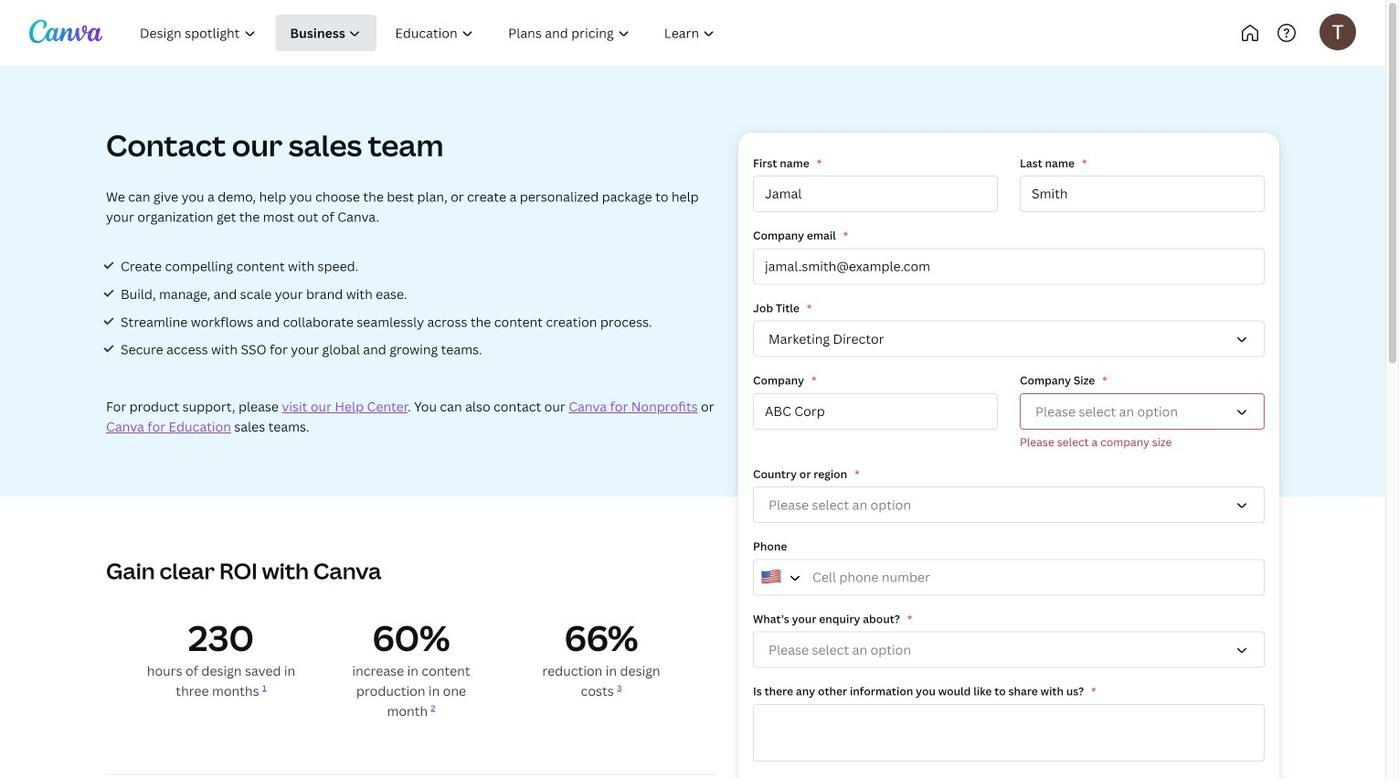 Task type: describe. For each thing, give the bounding box(es) containing it.
Smith text field
[[1020, 176, 1266, 212]]

Acme text field
[[753, 393, 999, 430]]



Task type: vqa. For each thing, say whether or not it's contained in the screenshot.
cell phone number text box on the bottom
yes



Task type: locate. For each thing, give the bounding box(es) containing it.
john.smith@acme.com text field
[[753, 248, 1266, 285]]

John text field
[[753, 176, 999, 212]]

Cell phone number text field
[[753, 559, 1266, 596]]

top level navigation element
[[124, 15, 793, 51]]

None text field
[[753, 704, 1266, 761]]



